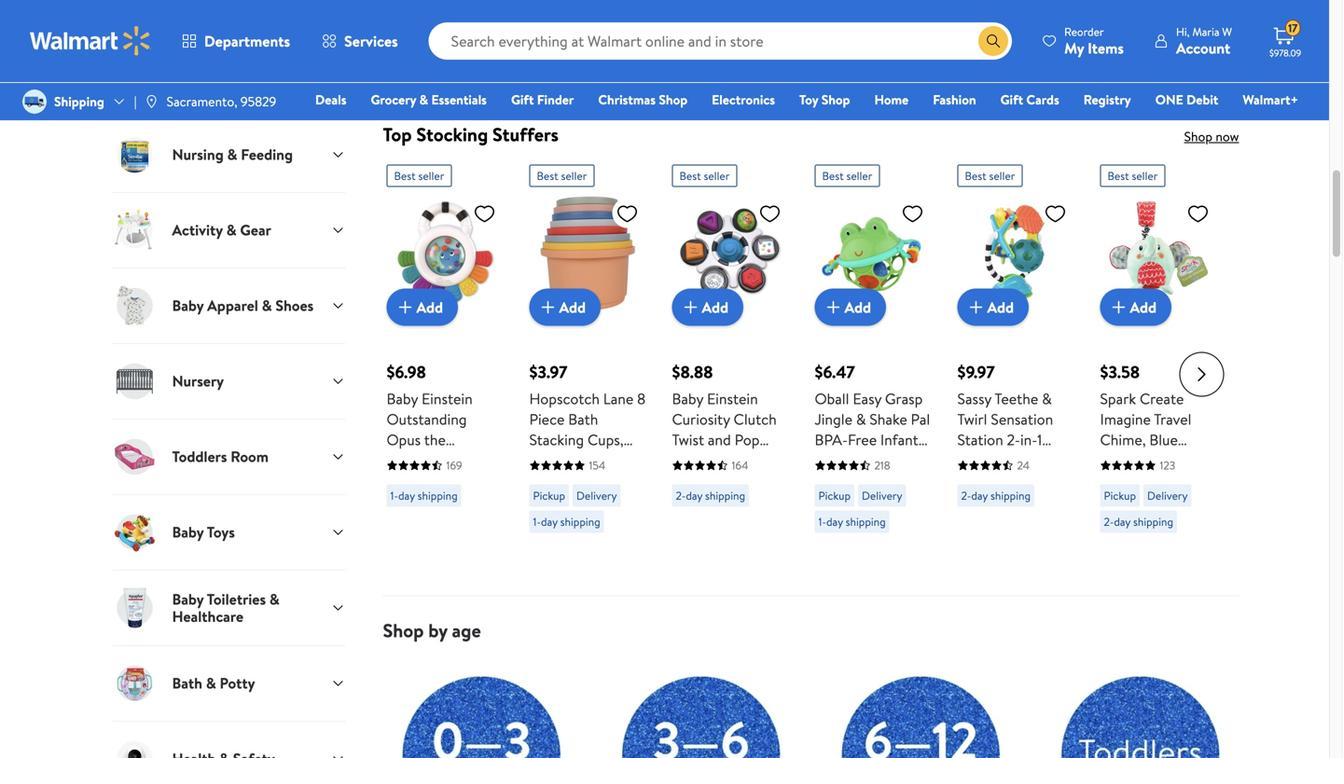 Task type: vqa. For each thing, say whether or not it's contained in the screenshot.


Task type: describe. For each thing, give the bounding box(es) containing it.
pickup down children
[[533, 488, 566, 504]]

sensation
[[991, 409, 1054, 430]]

infant for $8.88
[[672, 471, 710, 492]]

bpa-
[[815, 430, 848, 450]]

2- inside $9.97 sassy teethe & twirl sensation station 2-in-1 infant & toddler highchair toy, ages 6 months
[[1007, 430, 1021, 450]]

plush
[[1161, 450, 1196, 471]]

green,
[[887, 450, 931, 471]]

shipping down unisex
[[846, 514, 886, 530]]

baby down opus
[[387, 471, 418, 492]]

day down the octopus
[[398, 488, 415, 504]]

shop now
[[1185, 128, 1240, 146]]

1- for $3.97
[[533, 514, 541, 530]]

grocery & essentials
[[371, 91, 487, 109]]

add for $6.47
[[845, 297, 872, 318]]

day down station
[[972, 488, 988, 504]]

164
[[732, 458, 749, 474]]

day up fashion link
[[977, 18, 994, 34]]

0 vertical spatial 3+ day shipping
[[962, 18, 1036, 34]]

feeding
[[241, 144, 293, 165]]

seller for $8.88
[[704, 168, 730, 184]]

octopus
[[387, 450, 443, 471]]

toddlers
[[172, 447, 227, 467]]

shipping down '154'
[[561, 514, 601, 530]]

best seller for $8.88
[[680, 168, 730, 184]]

$8.88
[[672, 361, 713, 384]]

fashion link
[[925, 90, 985, 110]]

2-day shipping down 24
[[962, 488, 1031, 504]]

shop by age
[[383, 618, 481, 644]]

& right grocery on the left of page
[[420, 91, 428, 109]]

lane
[[604, 389, 634, 409]]

& left 24
[[1000, 450, 1009, 471]]

product group containing $3.58
[[1101, 157, 1217, 589]]

add to favorites list, spark create imagine travel chime, blue elephant plush toy image
[[1187, 202, 1210, 226]]

rattle,
[[841, 450, 883, 471]]

baby einstein outstanding opus the octopus chillable baby rattle & teether sensory toy, unisex, multicolored image
[[387, 195, 503, 311]]

colors,
[[734, 512, 780, 533]]

registry link
[[1076, 90, 1140, 110]]

bath inside '$3.97 hopscotch lane 8 piece bath stacking cups, children 6 months'
[[569, 409, 598, 430]]

grocery & essentials link
[[363, 90, 495, 110]]

toy inside $6.47 oball easy grasp jingle & shake pal bpa-free infant toy rattle, green, unisex
[[815, 450, 837, 471]]

$6.98
[[387, 361, 426, 384]]

6 best from the left
[[1108, 168, 1130, 184]]

fashion
[[933, 91, 977, 109]]

multicolored
[[387, 533, 469, 553]]

& inside $6.98 baby einstein outstanding opus the octopus chillable baby rattle & teether sensory toy, unisex, multicolored
[[465, 471, 475, 492]]

day down children
[[541, 514, 558, 530]]

$3.97
[[530, 361, 568, 384]]

twist
[[672, 430, 705, 450]]

grasp
[[885, 389, 923, 409]]

toddlers room button
[[112, 419, 346, 494]]

services
[[344, 31, 398, 51]]

add to favorites list, baby einstein curiosity clutch twist and pop rattle teether infant toy for discovering textures, colors, shapes, 3 months image
[[759, 202, 782, 226]]

shipping
[[54, 92, 104, 111]]

ages
[[958, 492, 990, 512]]

stacking
[[530, 430, 584, 450]]

2- up items
[[1104, 18, 1114, 34]]

baby down $6.98
[[387, 389, 418, 409]]

for
[[739, 471, 758, 492]]

add to favorites list, baby einstein outstanding opus the octopus chillable baby rattle & teether sensory toy, unisex, multicolored image
[[474, 202, 496, 226]]

shop left home link
[[822, 91, 851, 109]]

shipping up essentials
[[425, 66, 465, 81]]

product group containing $6.47
[[815, 157, 932, 589]]

home
[[875, 91, 909, 109]]

toddler
[[1013, 450, 1061, 471]]

gift for gift finder
[[511, 91, 534, 109]]

baby toiletries & healthcare button
[[112, 570, 346, 646]]

2-day shipping up finder
[[533, 44, 603, 60]]

product group containing $6.98
[[387, 157, 503, 589]]

$9.97 sassy teethe & twirl sensation station 2-in-1 infant & toddler highchair toy, ages 6 months
[[958, 361, 1061, 512]]

chime,
[[1101, 430, 1146, 450]]

product group containing $9.97
[[958, 157, 1075, 589]]

shop now link
[[1185, 128, 1240, 146]]

1- for $6.47
[[819, 514, 827, 530]]

delivery down the 123
[[1148, 488, 1188, 504]]

baby toys button
[[112, 494, 346, 570]]

seller for $6.98
[[419, 168, 445, 184]]

station
[[958, 430, 1004, 450]]

seller for $9.97
[[990, 168, 1016, 184]]

2- down station
[[962, 488, 972, 504]]

6 add from the left
[[1131, 297, 1157, 318]]

outstanding
[[387, 409, 467, 430]]

6 add button from the left
[[1101, 289, 1172, 326]]

day up items
[[1114, 18, 1131, 34]]

baby inside baby toys dropdown button
[[172, 522, 204, 543]]

departments button
[[166, 19, 306, 63]]

product group containing $3.97
[[530, 157, 646, 589]]

day down elephant
[[1114, 514, 1131, 530]]

christmas
[[598, 91, 656, 109]]

electronics link
[[704, 90, 784, 110]]

stuffers
[[493, 122, 559, 148]]

Search search field
[[429, 22, 1013, 60]]

& inside $6.47 oball easy grasp jingle & shake pal bpa-free infant toy rattle, green, unisex
[[857, 409, 866, 430]]

day down unisex
[[827, 514, 843, 530]]

gift for gift cards
[[1001, 91, 1024, 109]]

shipping up unisex,
[[418, 488, 458, 504]]

shipping left the hi,
[[1134, 18, 1174, 34]]

potty
[[220, 673, 255, 694]]

2-day shipping up the toy shop
[[819, 18, 888, 34]]

sacramento,
[[167, 92, 238, 111]]

discovering
[[672, 492, 749, 512]]

easy
[[853, 389, 882, 409]]

oball easy grasp jingle & shake pal bpa-free infant toy rattle, green, unisex image
[[815, 195, 932, 311]]

add to favorites list, sassy teethe & twirl sensation station 2-in-1 infant & toddler highchair toy, ages 6 months image
[[1045, 202, 1067, 226]]

shipping down 24
[[991, 488, 1031, 504]]

sassy teethe & twirl sensation station 2-in-1 infant & toddler highchair toy, ages 6 months image
[[958, 195, 1075, 311]]

next slide for product carousel list image
[[1180, 352, 1225, 397]]

w
[[1223, 24, 1233, 40]]

apparel
[[207, 295, 258, 316]]

room
[[231, 447, 269, 467]]

twirl
[[958, 409, 988, 430]]

product group containing $8.88
[[672, 157, 789, 589]]

shop left by
[[383, 618, 424, 644]]

infant for $6.47
[[881, 430, 919, 450]]

product group containing 251
[[387, 0, 503, 110]]

& inside 'dropdown button'
[[262, 295, 272, 316]]

17
[[1289, 20, 1298, 36]]

essentials
[[432, 91, 487, 109]]

pickup up finder
[[533, 18, 566, 34]]

shipping up home link
[[848, 18, 888, 34]]

delivery up christmas
[[577, 18, 617, 34]]

add to cart image for $8.88
[[680, 297, 702, 319]]

add for $6.98
[[417, 297, 443, 318]]

deals link
[[307, 90, 355, 110]]

pop
[[735, 430, 760, 450]]

christmas shop
[[598, 91, 688, 109]]

unisex
[[815, 471, 858, 492]]

imagine
[[1101, 409, 1151, 430]]

95829
[[241, 92, 277, 111]]

Walmart Site-Wide search field
[[429, 22, 1013, 60]]

deals
[[315, 91, 347, 109]]

nursing
[[172, 144, 224, 165]]

activity
[[172, 220, 223, 240]]

rattle inside $8.88 baby einstein curiosity clutch twist and pop rattle teether infant toy for discovering textures, colors, shapes, 3 months
[[672, 450, 712, 471]]

best for $8.88
[[680, 168, 701, 184]]

2-day shipping down elephant
[[1104, 514, 1174, 530]]

best for $3.97
[[537, 168, 559, 184]]

add for $8.88
[[702, 297, 729, 318]]

toys
[[207, 522, 235, 543]]

blue
[[1150, 430, 1178, 450]]

reorder
[[1065, 24, 1104, 40]]

infant for $9.97
[[958, 450, 996, 471]]

0 horizontal spatial 1-
[[391, 488, 398, 504]]

seller for $6.47
[[847, 168, 873, 184]]

toy, inside $6.98 baby einstein outstanding opus the octopus chillable baby rattle & teether sensory toy, unisex, multicolored
[[387, 512, 412, 533]]

6 inside $9.97 sassy teethe & twirl sensation station 2-in-1 infant & toddler highchair toy, ages 6 months
[[993, 492, 1002, 512]]

toy shop link
[[791, 90, 859, 110]]

add to cart image for $6.98
[[394, 297, 417, 319]]

teethe
[[995, 389, 1039, 409]]

 image for sacramento, 95829
[[144, 94, 159, 109]]

opus
[[387, 430, 421, 450]]

shipping up finder
[[563, 44, 603, 60]]

sassy
[[958, 389, 992, 409]]

elephant
[[1101, 450, 1158, 471]]

one debit
[[1156, 91, 1219, 109]]

hi, maria w account
[[1177, 24, 1233, 58]]

add button for $3.97
[[530, 289, 601, 326]]



Task type: locate. For each thing, give the bounding box(es) containing it.
6 inside '$3.97 hopscotch lane 8 piece bath stacking cups, children 6 months'
[[588, 450, 597, 471]]

0 horizontal spatial einstein
[[422, 389, 473, 409]]

$8.88 baby einstein curiosity clutch twist and pop rattle teether infant toy for discovering textures, colors, shapes, 3 months
[[672, 361, 785, 553]]

add to cart image for $6.47
[[823, 297, 845, 319]]

1 add to cart image from the left
[[394, 297, 417, 319]]

unisex,
[[416, 512, 462, 533]]

add to cart image up $6.98
[[394, 297, 417, 319]]

0 horizontal spatial 1-day shipping
[[391, 488, 458, 504]]

3 add button from the left
[[672, 289, 744, 326]]

3 add from the left
[[702, 297, 729, 318]]

2 best from the left
[[537, 168, 559, 184]]

debit
[[1187, 91, 1219, 109]]

1 horizontal spatial months
[[736, 533, 785, 553]]

einstein inside $8.88 baby einstein curiosity clutch twist and pop rattle teether infant toy for discovering textures, colors, shapes, 3 months
[[707, 389, 758, 409]]

toy
[[800, 91, 819, 109], [815, 450, 837, 471], [714, 471, 735, 492], [1101, 471, 1123, 492]]

add button up the $3.58
[[1101, 289, 1172, 326]]

items
[[1088, 38, 1124, 58]]

best seller for $9.97
[[965, 168, 1016, 184]]

best seller down toy shop link
[[823, 168, 873, 184]]

1 gift from the left
[[511, 91, 534, 109]]

day up finder
[[543, 44, 560, 60]]

bath
[[569, 409, 598, 430], [172, 673, 202, 694]]

6 right ages
[[993, 492, 1002, 512]]

teether
[[715, 450, 764, 471], [387, 492, 436, 512]]

3 seller from the left
[[704, 168, 730, 184]]

add to favorites list, oball easy grasp jingle & shake pal bpa-free infant toy rattle, green, unisex image
[[902, 202, 924, 226]]

bath inside 'dropdown button'
[[172, 673, 202, 694]]

2-day shipping up items
[[1104, 18, 1174, 34]]

pal
[[911, 409, 931, 430]]

2- up textures,
[[676, 488, 686, 504]]

toy left rattle,
[[815, 450, 837, 471]]

seller up hopscotch lane 8 piece bath stacking cups, children 6  months image
[[561, 168, 587, 184]]

1 vertical spatial teether
[[387, 492, 436, 512]]

1 horizontal spatial bath
[[569, 409, 598, 430]]

$9.97
[[958, 361, 995, 384]]

seller
[[419, 168, 445, 184], [561, 168, 587, 184], [704, 168, 730, 184], [847, 168, 873, 184], [990, 168, 1016, 184], [1132, 168, 1158, 184]]

0 vertical spatial bath
[[569, 409, 598, 430]]

add up $9.97
[[988, 297, 1014, 318]]

1 horizontal spatial 3+
[[962, 18, 974, 34]]

2- left 1
[[1007, 430, 1021, 450]]

1-day shipping for $3.97
[[533, 514, 601, 530]]

einstein up and
[[707, 389, 758, 409]]

baby left toiletries
[[172, 589, 204, 610]]

shop left the now
[[1185, 128, 1213, 146]]

cups,
[[588, 430, 624, 450]]

top
[[383, 122, 412, 148]]

4 seller from the left
[[847, 168, 873, 184]]

oball
[[815, 389, 850, 409]]

1 horizontal spatial 1-
[[533, 514, 541, 530]]

best down top
[[394, 168, 416, 184]]

hopscotch
[[530, 389, 600, 409]]

infant inside $8.88 baby einstein curiosity clutch twist and pop rattle teether infant toy for discovering textures, colors, shapes, 3 months
[[672, 471, 710, 492]]

& right teethe
[[1042, 389, 1052, 409]]

6 best seller from the left
[[1108, 168, 1158, 184]]

toy inside $8.88 baby einstein curiosity clutch twist and pop rattle teether infant toy for discovering textures, colors, shapes, 3 months
[[714, 471, 735, 492]]

children
[[530, 450, 585, 471]]

baby apparel & shoes button
[[112, 268, 346, 343]]

2 add from the left
[[559, 297, 586, 318]]

3+ day shipping up gift cards "link"
[[962, 18, 1036, 34]]

8
[[637, 389, 646, 409]]

 image for shipping
[[22, 90, 47, 114]]

add button for $8.88
[[672, 289, 744, 326]]

gift cards link
[[992, 90, 1068, 110]]

& right 169
[[465, 471, 475, 492]]

1 vertical spatial bath
[[172, 673, 202, 694]]

3+ left 'search icon'
[[962, 18, 974, 34]]

einstein for $8.88
[[707, 389, 758, 409]]

toy, down 1
[[1023, 471, 1049, 492]]

2 einstein from the left
[[707, 389, 758, 409]]

0 vertical spatial 3+
[[962, 18, 974, 34]]

& left shake
[[857, 409, 866, 430]]

rattle
[[672, 450, 712, 471], [422, 471, 461, 492]]

1 vertical spatial toy,
[[387, 512, 412, 533]]

6 seller from the left
[[1132, 168, 1158, 184]]

best for $9.97
[[965, 168, 987, 184]]

delivery down 218
[[862, 488, 903, 504]]

0 horizontal spatial 3+
[[391, 66, 403, 81]]

toddlers room
[[172, 447, 269, 467]]

einstein for $6.98
[[422, 389, 473, 409]]

& inside 'dropdown button'
[[206, 673, 216, 694]]

2 horizontal spatial 1-day shipping
[[819, 514, 886, 530]]

nursery
[[172, 371, 224, 392]]

2- up gift finder link
[[533, 44, 543, 60]]

3 add to cart image from the left
[[1108, 297, 1131, 319]]

& inside 'baby toiletries & healthcare'
[[270, 589, 280, 610]]

gift left finder
[[511, 91, 534, 109]]

0 horizontal spatial 3+ day shipping
[[391, 66, 465, 81]]

0 horizontal spatial months
[[530, 471, 578, 492]]

shipping down the 123
[[1134, 514, 1174, 530]]

3 add to cart image from the left
[[965, 297, 988, 319]]

1 horizontal spatial  image
[[144, 94, 159, 109]]

infant inside $9.97 sassy teethe & twirl sensation station 2-in-1 infant & toddler highchair toy, ages 6 months
[[958, 450, 996, 471]]

1 horizontal spatial add to cart image
[[823, 297, 845, 319]]

5 add button from the left
[[958, 289, 1029, 326]]

& left gear
[[226, 220, 237, 240]]

add to favorites list, hopscotch lane 8 piece bath stacking cups, children 6  months image
[[616, 202, 639, 226]]

0 horizontal spatial toy,
[[387, 512, 412, 533]]

2-
[[819, 18, 829, 34], [1104, 18, 1114, 34], [533, 44, 543, 60], [1007, 430, 1021, 450], [676, 488, 686, 504], [962, 488, 972, 504], [1104, 514, 1114, 530]]

0 vertical spatial toy,
[[1023, 471, 1049, 492]]

cards
[[1027, 91, 1060, 109]]

2- up toy shop link
[[819, 18, 829, 34]]

0 horizontal spatial  image
[[22, 90, 47, 114]]

toiletries
[[207, 589, 266, 610]]

months
[[530, 471, 578, 492], [1005, 492, 1054, 512], [736, 533, 785, 553]]

shoes
[[276, 295, 314, 316]]

day up the toy shop
[[829, 18, 846, 34]]

1 horizontal spatial einstein
[[707, 389, 758, 409]]

2 add button from the left
[[530, 289, 601, 326]]

piece
[[530, 409, 565, 430]]

0 horizontal spatial bath
[[172, 673, 202, 694]]

delivery
[[577, 18, 617, 34], [577, 488, 617, 504], [862, 488, 903, 504], [1148, 488, 1188, 504]]

product group
[[387, 0, 503, 110], [672, 0, 789, 92], [387, 157, 503, 589], [530, 157, 646, 589], [672, 157, 789, 589], [815, 157, 932, 589], [958, 157, 1075, 589], [1101, 157, 1217, 589]]

sensory
[[440, 492, 491, 512]]

best for $6.47
[[823, 168, 844, 184]]

2 seller from the left
[[561, 168, 587, 184]]

5 best seller from the left
[[965, 168, 1016, 184]]

2 horizontal spatial 1-
[[819, 514, 827, 530]]

textures,
[[672, 512, 730, 533]]

add for $9.97
[[988, 297, 1014, 318]]

add button for $6.47
[[815, 289, 887, 326]]

1 horizontal spatial 6
[[993, 492, 1002, 512]]

gift cards
[[1001, 91, 1060, 109]]

1 horizontal spatial rattle
[[672, 450, 712, 471]]

chillable
[[446, 450, 502, 471]]

baby einstein curiosity clutch twist and pop rattle teether infant toy for discovering textures, colors, shapes, 3 months image
[[672, 195, 789, 311]]

5 seller from the left
[[990, 168, 1016, 184]]

seller up oball easy grasp jingle & shake pal bpa-free infant toy rattle, green, unisex image
[[847, 168, 873, 184]]

reorder my items
[[1065, 24, 1124, 58]]

add button up $6.47
[[815, 289, 887, 326]]

4 add button from the left
[[815, 289, 887, 326]]

best seller down registry
[[1108, 168, 1158, 184]]

154
[[589, 458, 606, 474]]

169
[[447, 458, 462, 474]]

walmart image
[[30, 26, 151, 56]]

1 best seller from the left
[[394, 168, 445, 184]]

baby down $8.88
[[672, 389, 704, 409]]

add to cart image for $3.97
[[537, 297, 559, 319]]

create
[[1140, 389, 1185, 409]]

add for $3.97
[[559, 297, 586, 318]]

1 add from the left
[[417, 297, 443, 318]]

add
[[417, 297, 443, 318], [559, 297, 586, 318], [702, 297, 729, 318], [845, 297, 872, 318], [988, 297, 1014, 318], [1131, 297, 1157, 318]]

1-day shipping down children
[[533, 514, 601, 530]]

einstein inside $6.98 baby einstein outstanding opus the octopus chillable baby rattle & teether sensory toy, unisex, multicolored
[[422, 389, 473, 409]]

months inside '$3.97 hopscotch lane 8 piece bath stacking cups, children 6 months'
[[530, 471, 578, 492]]

best down the fashion
[[965, 168, 987, 184]]

best seller for $6.47
[[823, 168, 873, 184]]

1 seller from the left
[[419, 168, 445, 184]]

bath right piece
[[569, 409, 598, 430]]

1 horizontal spatial 1-day shipping
[[533, 514, 601, 530]]

1 horizontal spatial teether
[[715, 450, 764, 471]]

$3.58 spark create imagine travel chime, blue elephant plush toy
[[1101, 361, 1196, 492]]

1- down the octopus
[[391, 488, 398, 504]]

best seller down top
[[394, 168, 445, 184]]

healthcare
[[172, 606, 244, 627]]

seller up spark create imagine travel chime, blue elephant plush toy image
[[1132, 168, 1158, 184]]

1-day shipping for $6.47
[[819, 514, 886, 530]]

home link
[[866, 90, 917, 110]]

toy right 'electronics' link
[[800, 91, 819, 109]]

baby inside baby apparel & shoes 'dropdown button'
[[172, 295, 204, 316]]

infant down twist
[[672, 471, 710, 492]]

toy,
[[1023, 471, 1049, 492], [387, 512, 412, 533]]

the
[[424, 430, 446, 450]]

delivery down '154'
[[577, 488, 617, 504]]

teether inside $6.98 baby einstein outstanding opus the octopus chillable baby rattle & teether sensory toy, unisex, multicolored
[[387, 492, 436, 512]]

1 best from the left
[[394, 168, 416, 184]]

infant inside $6.47 oball easy grasp jingle & shake pal bpa-free infant toy rattle, green, unisex
[[881, 430, 919, 450]]

|
[[134, 92, 137, 111]]

0 horizontal spatial gift
[[511, 91, 534, 109]]

& left the potty
[[206, 673, 216, 694]]

toy left "for"
[[714, 471, 735, 492]]

best seller up baby einstein curiosity clutch twist and pop rattle teether infant toy for discovering textures, colors, shapes, 3 months "image"
[[680, 168, 730, 184]]

shipping down 164
[[705, 488, 746, 504]]

 image
[[22, 90, 47, 114], [144, 94, 159, 109]]

one
[[1156, 91, 1184, 109]]

christmas shop link
[[590, 90, 696, 110]]

best seller up sassy teethe & twirl sensation station 2-in-1 infant & toddler highchair toy, ages 6 months image
[[965, 168, 1016, 184]]

add to cart image for $9.97
[[965, 297, 988, 319]]

1 vertical spatial 3+ day shipping
[[391, 66, 465, 81]]

seller down stocking
[[419, 168, 445, 184]]

1
[[1038, 430, 1043, 450]]

best for $6.98
[[394, 168, 416, 184]]

1 horizontal spatial infant
[[881, 430, 919, 450]]

1 vertical spatial 3+
[[391, 66, 403, 81]]

activity & gear button
[[112, 192, 346, 268]]

seller for $3.97
[[561, 168, 587, 184]]

baby inside 'baby toiletries & healthcare'
[[172, 589, 204, 610]]

1 add button from the left
[[387, 289, 458, 326]]

months inside $8.88 baby einstein curiosity clutch twist and pop rattle teether infant toy for discovering textures, colors, shapes, 3 months
[[736, 533, 785, 553]]

hopscotch lane 8 piece bath stacking cups, children 6  months image
[[530, 195, 646, 311]]

in-
[[1021, 430, 1038, 450]]

123
[[1160, 458, 1176, 474]]

2- down elephant
[[1104, 514, 1114, 530]]

best up baby einstein curiosity clutch twist and pop rattle teether infant toy for discovering textures, colors, shapes, 3 months "image"
[[680, 168, 701, 184]]

1 add to cart image from the left
[[537, 297, 559, 319]]

registry
[[1084, 91, 1132, 109]]

5 add from the left
[[988, 297, 1014, 318]]

add to cart image
[[394, 297, 417, 319], [823, 297, 845, 319], [965, 297, 988, 319]]

1 horizontal spatial gift
[[1001, 91, 1024, 109]]

0 horizontal spatial add to cart image
[[537, 297, 559, 319]]

1- down children
[[533, 514, 541, 530]]

add button up $9.97
[[958, 289, 1029, 326]]

shop right christmas
[[659, 91, 688, 109]]

nursing & feeding button
[[112, 116, 346, 192]]

seller up sassy teethe & twirl sensation station 2-in-1 infant & toddler highchair toy, ages 6 months image
[[990, 168, 1016, 184]]

spark create imagine travel chime, blue elephant plush toy image
[[1101, 195, 1217, 311]]

2 horizontal spatial add to cart image
[[965, 297, 988, 319]]

& left shoes
[[262, 295, 272, 316]]

2 add to cart image from the left
[[680, 297, 702, 319]]

pickup down elephant
[[1104, 488, 1137, 504]]

2-day shipping
[[819, 18, 888, 34], [1104, 18, 1174, 34], [533, 44, 603, 60], [676, 488, 746, 504], [962, 488, 1031, 504], [1104, 514, 1174, 530]]

4 add from the left
[[845, 297, 872, 318]]

3 best seller from the left
[[680, 168, 730, 184]]

3 best from the left
[[680, 168, 701, 184]]

2 add to cart image from the left
[[823, 297, 845, 319]]

gift inside "link"
[[1001, 91, 1024, 109]]

infant up 218
[[881, 430, 919, 450]]

$6.47 oball easy grasp jingle & shake pal bpa-free infant toy rattle, green, unisex
[[815, 361, 931, 492]]

1 einstein from the left
[[422, 389, 473, 409]]

months down stacking
[[530, 471, 578, 492]]

toy inside $3.58 spark create imagine travel chime, blue elephant plush toy
[[1101, 471, 1123, 492]]

day up textures,
[[686, 488, 703, 504]]

1 horizontal spatial 3+ day shipping
[[962, 18, 1036, 34]]

4 best seller from the left
[[823, 168, 873, 184]]

$3.97 hopscotch lane 8 piece bath stacking cups, children 6 months
[[530, 361, 646, 492]]

add up $8.88
[[702, 297, 729, 318]]

now
[[1216, 128, 1240, 146]]

spark
[[1101, 389, 1137, 409]]

1 vertical spatial 6
[[993, 492, 1002, 512]]

and
[[708, 430, 731, 450]]

shipping left reorder
[[996, 18, 1036, 34]]

months down 24
[[1005, 492, 1054, 512]]

months inside $9.97 sassy teethe & twirl sensation station 2-in-1 infant & toddler highchair toy, ages 6 months
[[1005, 492, 1054, 512]]

bath left the potty
[[172, 673, 202, 694]]

0 horizontal spatial 6
[[588, 450, 597, 471]]

nursery button
[[112, 343, 346, 419]]

maria
[[1193, 24, 1220, 40]]

4 best from the left
[[823, 168, 844, 184]]

search icon image
[[986, 34, 1001, 49]]

0 horizontal spatial add to cart image
[[394, 297, 417, 319]]

add up $3.97
[[559, 297, 586, 318]]

 image left shipping
[[22, 90, 47, 114]]

3+ day shipping up grocery & essentials on the left
[[391, 66, 465, 81]]

account
[[1177, 38, 1231, 58]]

baby apparel & shoes
[[172, 295, 314, 316]]

1-day shipping up unisex,
[[391, 488, 458, 504]]

2 gift from the left
[[1001, 91, 1024, 109]]

add to cart image up the $3.58
[[1108, 297, 1131, 319]]

2 best seller from the left
[[537, 168, 587, 184]]

0 vertical spatial teether
[[715, 450, 764, 471]]

toy down chime,
[[1101, 471, 1123, 492]]

2-day shipping up textures,
[[676, 488, 746, 504]]

pickup down rattle,
[[819, 488, 851, 504]]

add button
[[387, 289, 458, 326], [530, 289, 601, 326], [672, 289, 744, 326], [815, 289, 887, 326], [958, 289, 1029, 326], [1101, 289, 1172, 326]]

electronics
[[712, 91, 775, 109]]

add button for $9.97
[[958, 289, 1029, 326]]

baby left apparel
[[172, 295, 204, 316]]

0 horizontal spatial teether
[[387, 492, 436, 512]]

2 horizontal spatial add to cart image
[[1108, 297, 1131, 319]]

$978.09
[[1270, 47, 1302, 59]]

5 best from the left
[[965, 168, 987, 184]]

2 horizontal spatial months
[[1005, 492, 1054, 512]]

add to cart image
[[537, 297, 559, 319], [680, 297, 702, 319], [1108, 297, 1131, 319]]

218
[[875, 458, 891, 474]]

1 horizontal spatial toy,
[[1023, 471, 1049, 492]]

baby inside $8.88 baby einstein curiosity clutch twist and pop rattle teether infant toy for discovering textures, colors, shapes, 3 months
[[672, 389, 704, 409]]

add button up $6.98
[[387, 289, 458, 326]]

rattle inside $6.98 baby einstein outstanding opus the octopus chillable baby rattle & teether sensory toy, unisex, multicolored
[[422, 471, 461, 492]]

1-day shipping down unisex
[[819, 514, 886, 530]]

curiosity
[[672, 409, 730, 430]]

one debit link
[[1148, 90, 1227, 110]]

teether inside $8.88 baby einstein curiosity clutch twist and pop rattle teether infant toy for discovering textures, colors, shapes, 3 months
[[715, 450, 764, 471]]

best seller for $6.98
[[394, 168, 445, 184]]

best seller for $3.97
[[537, 168, 587, 184]]

best seller down stuffers
[[537, 168, 587, 184]]

2 horizontal spatial infant
[[958, 450, 996, 471]]

gift
[[511, 91, 534, 109], [1001, 91, 1024, 109]]

list
[[372, 643, 1251, 759]]

add button for $6.98
[[387, 289, 458, 326]]

add to cart image up $6.47
[[823, 297, 845, 319]]

toy shop
[[800, 91, 851, 109]]

&
[[420, 91, 428, 109], [227, 144, 237, 165], [226, 220, 237, 240], [262, 295, 272, 316], [1042, 389, 1052, 409], [857, 409, 866, 430], [1000, 450, 1009, 471], [465, 471, 475, 492], [270, 589, 280, 610], [206, 673, 216, 694]]

3+ day shipping
[[962, 18, 1036, 34], [391, 66, 465, 81]]

baby toiletries & healthcare
[[172, 589, 280, 627]]

0 horizontal spatial infant
[[672, 471, 710, 492]]

& right nursing
[[227, 144, 237, 165]]

0 horizontal spatial rattle
[[422, 471, 461, 492]]

day up grocery & essentials link
[[406, 66, 423, 81]]

24
[[1018, 458, 1030, 474]]

my
[[1065, 38, 1085, 58]]

add to cart image up $3.97
[[537, 297, 559, 319]]

0 vertical spatial 6
[[588, 450, 597, 471]]

1 horizontal spatial add to cart image
[[680, 297, 702, 319]]

1-day shipping
[[391, 488, 458, 504], [533, 514, 601, 530], [819, 514, 886, 530]]

toy, inside $9.97 sassy teethe & twirl sensation station 2-in-1 infant & toddler highchair toy, ages 6 months
[[1023, 471, 1049, 492]]



